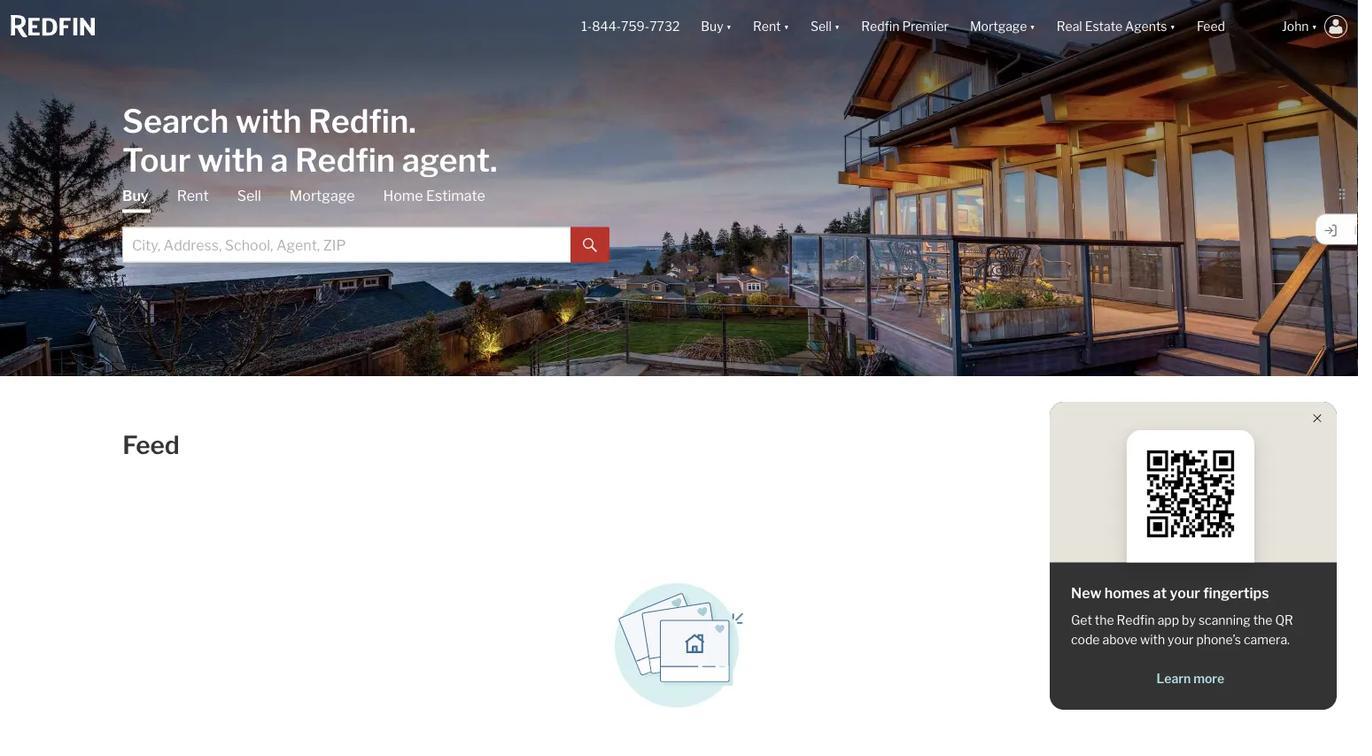 Task type: describe. For each thing, give the bounding box(es) containing it.
afford?
[[737, 169, 779, 184]]

sell for sell ▾
[[811, 19, 832, 34]]

new homes at your fingertips
[[1071, 585, 1269, 602]]

scanning
[[1199, 613, 1251, 629]]

tour
[[122, 140, 191, 179]]

john ▾
[[1282, 19, 1317, 34]]

redfin inside the 'get the redfin app by scanning the qr code above with your phone's camera.'
[[1117, 613, 1155, 629]]

resources
[[664, 71, 735, 88]]

much
[[646, 169, 678, 184]]

844-
[[592, 19, 621, 34]]

how much rent can i afford? link
[[595, 162, 800, 192]]

should i rent or buy?
[[617, 199, 735, 214]]

should
[[617, 199, 657, 214]]

rent ▾
[[753, 19, 789, 34]]

john
[[1282, 19, 1309, 34]]

list my home for rent
[[617, 110, 740, 125]]

learn more
[[1157, 672, 1224, 687]]

mortgage ▾
[[970, 19, 1035, 34]]

feed button
[[1186, 0, 1271, 53]]

buy link
[[122, 186, 149, 213]]

list my home for rent link
[[595, 103, 800, 133]]

real
[[1057, 19, 1082, 34]]

sell ▾ button
[[800, 0, 851, 53]]

get the redfin app by scanning the qr code above with your phone's camera.
[[1071, 613, 1293, 648]]

rental market tracker link
[[595, 133, 800, 162]]

redfin inside search with redfin. tour with a redfin agent.
[[295, 140, 395, 179]]

rental for rental resources
[[617, 71, 661, 88]]

759-
[[621, 19, 649, 34]]

sell for sell
[[237, 187, 261, 205]]

rent for rent
[[177, 187, 209, 205]]

0 vertical spatial your
[[1170, 585, 1200, 602]]

a
[[270, 140, 288, 179]]

home estimate link
[[383, 186, 485, 206]]

rental resources dialog
[[595, 36, 800, 262]]

market
[[657, 140, 698, 155]]

buy for buy
[[122, 187, 149, 205]]

can
[[707, 169, 728, 184]]

2 the from the left
[[1253, 613, 1272, 629]]

rent link
[[177, 186, 209, 206]]

real estate agents ▾ button
[[1046, 0, 1186, 53]]

qr
[[1275, 613, 1293, 629]]

rent for rent ▾
[[753, 19, 781, 34]]

your inside the 'get the redfin app by scanning the qr code above with your phone's camera.'
[[1168, 633, 1194, 648]]

1-844-759-7732
[[581, 19, 680, 34]]

rent for can
[[681, 169, 704, 184]]

redfin inside button
[[861, 19, 899, 34]]

phone's
[[1196, 633, 1241, 648]]

buy ▾ button
[[690, 0, 742, 53]]

1 vertical spatial i
[[659, 199, 663, 214]]

7732
[[649, 19, 680, 34]]

renter
[[617, 229, 656, 244]]

how
[[617, 169, 643, 184]]

tracker
[[701, 140, 742, 155]]

guide
[[659, 229, 691, 244]]

code
[[1071, 633, 1100, 648]]

app install qr code image
[[1141, 445, 1240, 544]]

redfin.
[[308, 101, 416, 140]]

home
[[383, 187, 423, 205]]

sell ▾ button
[[811, 0, 840, 53]]

above
[[1102, 633, 1137, 648]]

learn more link
[[1071, 671, 1310, 688]]

more
[[1193, 672, 1224, 687]]



Task type: locate. For each thing, give the bounding box(es) containing it.
the up camera. in the bottom right of the page
[[1253, 613, 1272, 629]]

▾ right john
[[1312, 19, 1317, 34]]

▾ left real
[[1030, 19, 1035, 34]]

1 the from the left
[[1095, 613, 1114, 629]]

tab list containing buy
[[122, 186, 609, 263]]

camera.
[[1244, 633, 1290, 648]]

sell inside dropdown button
[[811, 19, 832, 34]]

rent inside "link"
[[716, 110, 740, 125]]

buy inside dropdown button
[[701, 19, 723, 34]]

buy right 7732
[[701, 19, 723, 34]]

1 horizontal spatial sell
[[811, 19, 832, 34]]

buy?
[[707, 199, 735, 214]]

redfin
[[861, 19, 899, 34], [295, 140, 395, 179], [1117, 613, 1155, 629]]

feed inside button
[[1197, 19, 1225, 34]]

premier
[[902, 19, 949, 34]]

▾ for mortgage ▾
[[1030, 19, 1035, 34]]

▾ inside dropdown button
[[784, 19, 789, 34]]

0 vertical spatial redfin
[[861, 19, 899, 34]]

rent left or
[[666, 199, 689, 214]]

rental market tracker
[[617, 140, 742, 155]]

learn
[[1157, 672, 1191, 687]]

1 vertical spatial buy
[[122, 187, 149, 205]]

rent ▾ button
[[753, 0, 789, 53]]

0 vertical spatial sell
[[811, 19, 832, 34]]

rent for or
[[666, 199, 689, 214]]

1 horizontal spatial rent
[[753, 19, 781, 34]]

buy ▾ button
[[701, 0, 732, 53]]

redfin up mortgage link
[[295, 140, 395, 179]]

0 horizontal spatial i
[[659, 199, 663, 214]]

0 vertical spatial i
[[731, 169, 734, 184]]

home
[[661, 110, 694, 125]]

mortgage
[[970, 19, 1027, 34], [290, 187, 355, 205]]

0 horizontal spatial sell
[[237, 187, 261, 205]]

1 horizontal spatial redfin
[[861, 19, 899, 34]]

sell right rent ▾
[[811, 19, 832, 34]]

▾ left rent ▾
[[726, 19, 732, 34]]

renter guide
[[617, 229, 691, 244]]

buy
[[701, 19, 723, 34], [122, 187, 149, 205]]

1 horizontal spatial feed
[[1197, 19, 1225, 34]]

rental resources
[[617, 71, 735, 88]]

1 horizontal spatial i
[[731, 169, 734, 184]]

2 vertical spatial redfin
[[1117, 613, 1155, 629]]

1 vertical spatial feed
[[122, 431, 180, 461]]

my
[[641, 110, 659, 125]]

1 vertical spatial your
[[1168, 633, 1194, 648]]

by
[[1182, 613, 1196, 629]]

▾ right rent ▾
[[834, 19, 840, 34]]

rental for rental market tracker
[[617, 140, 654, 155]]

mortgage left real
[[970, 19, 1027, 34]]

0 vertical spatial rent
[[753, 19, 781, 34]]

i right can
[[731, 169, 734, 184]]

your down by
[[1168, 633, 1194, 648]]

agent.
[[402, 140, 497, 179]]

1 rental from the top
[[617, 71, 661, 88]]

6 ▾ from the left
[[1312, 19, 1317, 34]]

redfin left premier
[[861, 19, 899, 34]]

with inside the 'get the redfin app by scanning the qr code above with your phone's camera.'
[[1140, 633, 1165, 648]]

0 vertical spatial rental
[[617, 71, 661, 88]]

buy down tour
[[122, 187, 149, 205]]

▾ for buy ▾
[[726, 19, 732, 34]]

should i rent or buy? link
[[595, 192, 800, 222]]

redfin up above
[[1117, 613, 1155, 629]]

redfin premier
[[861, 19, 949, 34]]

rent down tour
[[177, 187, 209, 205]]

▾ right agents
[[1170, 19, 1176, 34]]

2 rental from the top
[[617, 140, 654, 155]]

0 horizontal spatial the
[[1095, 613, 1114, 629]]

or
[[692, 199, 704, 214]]

real estate agents ▾
[[1057, 19, 1176, 34]]

0 horizontal spatial mortgage
[[290, 187, 355, 205]]

2 vertical spatial rent
[[666, 199, 689, 214]]

1 vertical spatial rent
[[177, 187, 209, 205]]

submit search image
[[583, 239, 597, 253]]

rent right "for"
[[716, 110, 740, 125]]

rental up my
[[617, 71, 661, 88]]

search
[[122, 101, 229, 140]]

renter guide link
[[595, 222, 800, 251]]

at
[[1153, 585, 1167, 602]]

sell ▾
[[811, 19, 840, 34]]

sell right rent link
[[237, 187, 261, 205]]

redfin premier button
[[851, 0, 959, 53]]

▾ for sell ▾
[[834, 19, 840, 34]]

search with redfin. tour with a redfin agent.
[[122, 101, 497, 179]]

rent
[[753, 19, 781, 34], [177, 187, 209, 205]]

1-844-759-7732 link
[[581, 19, 680, 34]]

sell
[[811, 19, 832, 34], [237, 187, 261, 205]]

real estate agents ▾ link
[[1057, 0, 1176, 53]]

list
[[617, 110, 638, 125]]

mortgage inside dropdown button
[[970, 19, 1027, 34]]

4 ▾ from the left
[[1030, 19, 1035, 34]]

for
[[697, 110, 714, 125]]

with
[[236, 101, 302, 140], [198, 140, 264, 179], [1140, 633, 1165, 648]]

▾ left sell ▾
[[784, 19, 789, 34]]

homes
[[1105, 585, 1150, 602]]

1 vertical spatial sell
[[237, 187, 261, 205]]

buy ▾
[[701, 19, 732, 34]]

rental
[[617, 71, 661, 88], [617, 140, 654, 155]]

mortgage for mortgage
[[290, 187, 355, 205]]

mortgage for mortgage ▾
[[970, 19, 1027, 34]]

0 horizontal spatial redfin
[[295, 140, 395, 179]]

1 ▾ from the left
[[726, 19, 732, 34]]

0 vertical spatial rent
[[716, 110, 740, 125]]

2 ▾ from the left
[[784, 19, 789, 34]]

i
[[731, 169, 734, 184], [659, 199, 663, 214]]

how much rent can i afford?
[[617, 169, 779, 184]]

fingertips
[[1203, 585, 1269, 602]]

home estimate
[[383, 187, 485, 205]]

the right get
[[1095, 613, 1114, 629]]

1 horizontal spatial buy
[[701, 19, 723, 34]]

1 horizontal spatial mortgage
[[970, 19, 1027, 34]]

▾ for john ▾
[[1312, 19, 1317, 34]]

feed
[[1197, 19, 1225, 34], [122, 431, 180, 461]]

3 ▾ from the left
[[834, 19, 840, 34]]

1 vertical spatial rental
[[617, 140, 654, 155]]

tab list
[[122, 186, 609, 263]]

buy for buy ▾
[[701, 19, 723, 34]]

mortgage ▾ button
[[970, 0, 1035, 53]]

rent left can
[[681, 169, 704, 184]]

1 vertical spatial mortgage
[[290, 187, 355, 205]]

2 horizontal spatial redfin
[[1117, 613, 1155, 629]]

i right should
[[659, 199, 663, 214]]

rental up how
[[617, 140, 654, 155]]

rent
[[716, 110, 740, 125], [681, 169, 704, 184], [666, 199, 689, 214]]

▾
[[726, 19, 732, 34], [784, 19, 789, 34], [834, 19, 840, 34], [1030, 19, 1035, 34], [1170, 19, 1176, 34], [1312, 19, 1317, 34]]

0 horizontal spatial feed
[[122, 431, 180, 461]]

get
[[1071, 613, 1092, 629]]

new
[[1071, 585, 1102, 602]]

0 vertical spatial feed
[[1197, 19, 1225, 34]]

agents
[[1125, 19, 1167, 34]]

estimate
[[426, 187, 485, 205]]

City, Address, School, Agent, ZIP search field
[[122, 227, 570, 263]]

0 horizontal spatial rent
[[177, 187, 209, 205]]

your
[[1170, 585, 1200, 602], [1168, 633, 1194, 648]]

1 vertical spatial rent
[[681, 169, 704, 184]]

0 vertical spatial mortgage
[[970, 19, 1027, 34]]

mortgage ▾ button
[[959, 0, 1046, 53]]

rent right buy ▾
[[753, 19, 781, 34]]

estate
[[1085, 19, 1122, 34]]

sell link
[[237, 186, 261, 206]]

1 horizontal spatial the
[[1253, 613, 1272, 629]]

1 vertical spatial redfin
[[295, 140, 395, 179]]

5 ▾ from the left
[[1170, 19, 1176, 34]]

▾ for rent ▾
[[784, 19, 789, 34]]

0 vertical spatial buy
[[701, 19, 723, 34]]

mortgage up city, address, school, agent, zip search field
[[290, 187, 355, 205]]

1-
[[581, 19, 592, 34]]

mortgage link
[[290, 186, 355, 206]]

your right at on the right bottom of page
[[1170, 585, 1200, 602]]

rent inside dropdown button
[[753, 19, 781, 34]]

the
[[1095, 613, 1114, 629], [1253, 613, 1272, 629]]

0 horizontal spatial buy
[[122, 187, 149, 205]]

app
[[1158, 613, 1179, 629]]



Task type: vqa. For each thing, say whether or not it's contained in the screenshot.
interest inside the According to icanbuy, the average interest rate for a 10-year fixed jumbo loan in 90210 is 7.563 %. Compare current rates
no



